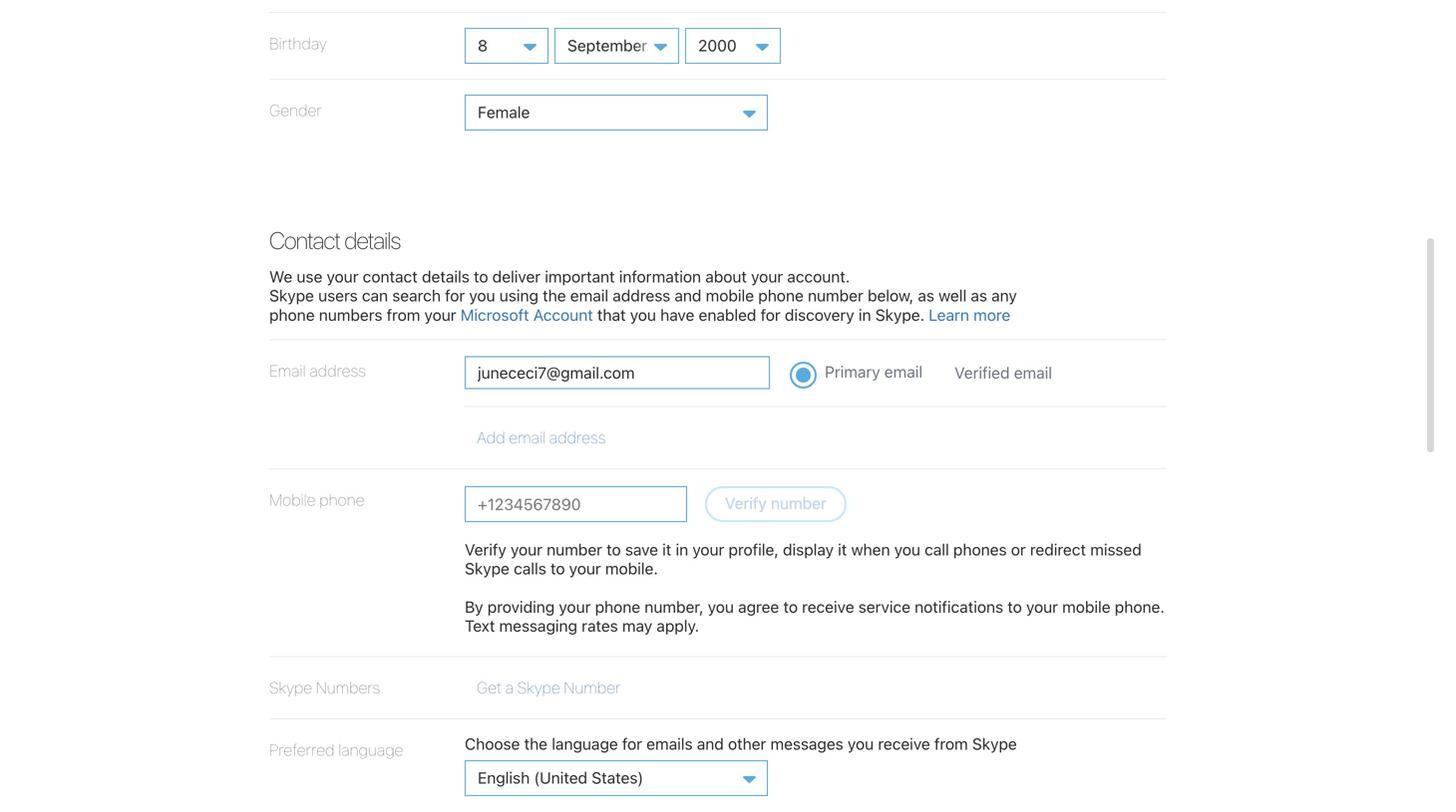 Task type: vqa. For each thing, say whether or not it's contained in the screenshot.
Get Skype by downloading it from app store and click on install image
no



Task type: describe. For each thing, give the bounding box(es) containing it.
providing
[[487, 598, 555, 617]]

preferred
[[269, 741, 335, 760]]

email address
[[269, 362, 366, 381]]

1 it from the left
[[662, 540, 672, 559]]

primary
[[825, 363, 880, 382]]

mobile.
[[605, 559, 658, 578]]

to right agree
[[783, 598, 798, 617]]

mobile
[[269, 490, 316, 509]]

profile,
[[729, 540, 779, 559]]

to inside we use your contact details to deliver important information about your account. skype users can search for you using the email address and mobile phone number below, as well as any phone numbers from your
[[474, 267, 488, 286]]

to up mobile.
[[607, 540, 621, 559]]

information
[[619, 267, 701, 286]]

Mobile phone text field
[[465, 486, 687, 522]]

for inside we use your contact details to deliver important information about your account. skype users can search for you using the email address and mobile phone number below, as well as any phone numbers from your
[[445, 286, 465, 305]]

your left profile,
[[693, 540, 724, 559]]

verify number button
[[705, 486, 846, 522]]

your left mobile.
[[569, 559, 601, 578]]

using
[[499, 286, 539, 305]]

call
[[925, 540, 949, 559]]

account.
[[787, 267, 850, 286]]

your up calls
[[511, 540, 543, 559]]

we use your contact details to deliver important information about your account. skype users can search for you using the email address and mobile phone number below, as well as any phone numbers from your
[[269, 267, 1017, 324]]

1 as from the left
[[918, 286, 934, 305]]

get a skype number link
[[477, 679, 621, 698]]

rates
[[582, 617, 618, 636]]

1 vertical spatial the
[[524, 735, 548, 754]]

mobile inside we use your contact details to deliver important information about your account. skype users can search for you using the email address and mobile phone number below, as well as any phone numbers from your
[[706, 286, 754, 305]]

numbers
[[319, 306, 382, 324]]

your up users
[[327, 267, 359, 286]]

apply.
[[657, 617, 699, 636]]

september
[[567, 36, 647, 55]]

well
[[939, 286, 967, 305]]

skype numbers
[[269, 679, 380, 698]]

about
[[705, 267, 747, 286]]

email for primary email
[[884, 363, 923, 382]]

details inside we use your contact details to deliver important information about your account. skype users can search for you using the email address and mobile phone number below, as well as any phone numbers from your
[[422, 267, 470, 286]]

have
[[660, 306, 694, 324]]

verify your number to save it in your profile, display it when you call phones or redirect missed skype calls to your mobile.
[[465, 540, 1142, 578]]

preferred language
[[269, 741, 403, 760]]

email inside we use your contact details to deliver important information about your account. skype users can search for you using the email address and mobile phone number below, as well as any phone numbers from your
[[570, 286, 608, 305]]

by
[[465, 598, 483, 617]]

users
[[318, 286, 358, 305]]

and inside we use your contact details to deliver important information about your account. skype users can search for you using the email address and mobile phone number below, as well as any phone numbers from your
[[675, 286, 702, 305]]

to right notifications
[[1008, 598, 1022, 617]]

important
[[545, 267, 615, 286]]

contact
[[269, 226, 340, 254]]

other
[[728, 735, 766, 754]]

add
[[477, 428, 505, 447]]

female
[[478, 103, 530, 122]]

verify for verify your number to save it in your profile, display it when you call phones or redirect missed skype calls to your mobile.
[[465, 540, 506, 559]]

we
[[269, 267, 292, 286]]

save
[[625, 540, 658, 559]]

Email address 1 text field
[[465, 357, 770, 390]]

any
[[992, 286, 1017, 305]]

verified email
[[955, 364, 1052, 383]]

address inside we use your contact details to deliver important information about your account. skype users can search for you using the email address and mobile phone number below, as well as any phone numbers from your
[[613, 286, 670, 305]]

below,
[[868, 286, 914, 305]]

enabled
[[699, 306, 756, 324]]

get a skype number
[[477, 679, 621, 698]]

english
[[478, 769, 530, 788]]

your right about
[[751, 267, 783, 286]]

you inside "by providing your phone number, you agree to receive service notifications to your mobile phone. text messaging rates may apply."
[[708, 598, 734, 617]]

more
[[974, 306, 1011, 324]]

2 horizontal spatial for
[[761, 306, 781, 324]]

receive inside "by providing your phone number, you agree to receive service notifications to your mobile phone. text messaging rates may apply."
[[802, 598, 854, 617]]

phone inside "by providing your phone number, you agree to receive service notifications to your mobile phone. text messaging rates may apply."
[[595, 598, 640, 617]]

numbers
[[316, 679, 380, 698]]

1 horizontal spatial for
[[622, 735, 642, 754]]

when
[[851, 540, 890, 559]]

phone down we
[[269, 306, 315, 324]]

learn
[[929, 306, 969, 324]]

choose
[[465, 735, 520, 754]]

by providing your phone number, you agree to receive service notifications to your mobile phone. text messaging rates may apply.
[[465, 598, 1165, 636]]

microsoft
[[461, 306, 529, 324]]

1 vertical spatial from
[[934, 735, 968, 754]]

email for add email address
[[509, 428, 546, 447]]

your down search
[[424, 306, 456, 324]]

missed
[[1090, 540, 1142, 559]]

agree
[[738, 598, 779, 617]]

number inside button
[[771, 494, 827, 513]]

text
[[465, 617, 495, 636]]

add email address
[[477, 428, 606, 447]]

email for verified email
[[1014, 364, 1052, 383]]



Task type: locate. For each thing, give the bounding box(es) containing it.
microsoft account link
[[461, 306, 593, 324]]

2 it from the left
[[838, 540, 847, 559]]

2 as from the left
[[971, 286, 987, 305]]

1 vertical spatial details
[[422, 267, 470, 286]]

service
[[858, 598, 911, 617]]

and left other at right bottom
[[697, 735, 724, 754]]

as left well
[[918, 286, 934, 305]]

1 vertical spatial in
[[676, 540, 688, 559]]

and
[[675, 286, 702, 305], [697, 735, 724, 754]]

verify inside verify number button
[[725, 494, 767, 513]]

2 vertical spatial number
[[547, 540, 602, 559]]

2 horizontal spatial address
[[613, 286, 670, 305]]

0 vertical spatial from
[[387, 306, 420, 324]]

phones
[[953, 540, 1007, 559]]

0 vertical spatial in
[[859, 306, 871, 324]]

it
[[662, 540, 672, 559], [838, 540, 847, 559]]

Set as primary email radio
[[790, 362, 817, 390]]

email right add
[[509, 428, 546, 447]]

1 vertical spatial mobile
[[1062, 598, 1111, 617]]

mobile phone
[[269, 490, 365, 509]]

you left call
[[894, 540, 920, 559]]

1 horizontal spatial verify
[[725, 494, 767, 513]]

you right that
[[630, 306, 656, 324]]

emails
[[646, 735, 693, 754]]

option group
[[269, 341, 1167, 469]]

redirect
[[1030, 540, 1086, 559]]

verify up profile,
[[725, 494, 767, 513]]

and up have
[[675, 286, 702, 305]]

verify up the by
[[465, 540, 506, 559]]

number inside 'verify your number to save it in your profile, display it when you call phones or redirect missed skype calls to your mobile.'
[[547, 540, 602, 559]]

for up states)
[[622, 735, 642, 754]]

0 horizontal spatial receive
[[802, 598, 854, 617]]

1 horizontal spatial as
[[971, 286, 987, 305]]

number up 'discovery'
[[808, 286, 863, 305]]

your up rates
[[559, 598, 591, 617]]

phone.
[[1115, 598, 1165, 617]]

skype
[[269, 286, 314, 305], [465, 559, 510, 578], [269, 679, 312, 698], [517, 679, 560, 698], [972, 735, 1017, 754]]

number
[[564, 679, 621, 698]]

email down important
[[570, 286, 608, 305]]

messages
[[770, 735, 844, 754]]

for right search
[[445, 286, 465, 305]]

search
[[392, 286, 441, 305]]

your down redirect
[[1026, 598, 1058, 617]]

address
[[613, 286, 670, 305], [309, 362, 366, 381], [549, 428, 606, 447]]

1 vertical spatial receive
[[878, 735, 930, 754]]

0 vertical spatial and
[[675, 286, 702, 305]]

it right save
[[662, 540, 672, 559]]

1 vertical spatial and
[[697, 735, 724, 754]]

1 vertical spatial number
[[771, 494, 827, 513]]

that
[[597, 306, 626, 324]]

0 vertical spatial verify
[[725, 494, 767, 513]]

calls
[[514, 559, 546, 578]]

you right messages
[[848, 735, 874, 754]]

email
[[570, 286, 608, 305], [884, 363, 923, 382], [1014, 364, 1052, 383], [509, 428, 546, 447]]

1 horizontal spatial address
[[549, 428, 606, 447]]

email right verified
[[1014, 364, 1052, 383]]

it left when
[[838, 540, 847, 559]]

from
[[387, 306, 420, 324], [934, 735, 968, 754]]

can
[[362, 286, 388, 305]]

2 vertical spatial address
[[549, 428, 606, 447]]

to right calls
[[550, 559, 565, 578]]

messaging
[[499, 617, 577, 636]]

language down numbers
[[338, 741, 403, 760]]

notifications
[[915, 598, 1003, 617]]

a
[[505, 679, 514, 698]]

1 horizontal spatial language
[[552, 735, 618, 754]]

use
[[297, 267, 322, 286]]

1 vertical spatial verify
[[465, 540, 506, 559]]

in inside 'verify your number to save it in your profile, display it when you call phones or redirect missed skype calls to your mobile.'
[[676, 540, 688, 559]]

in down 'below,'
[[859, 306, 871, 324]]

number
[[808, 286, 863, 305], [771, 494, 827, 513], [547, 540, 602, 559]]

in
[[859, 306, 871, 324], [676, 540, 688, 559]]

deliver
[[492, 267, 541, 286]]

add email address link
[[477, 428, 606, 447]]

2000
[[698, 36, 737, 55]]

verify for verify number
[[725, 494, 767, 513]]

discovery
[[785, 306, 854, 324]]

for
[[445, 286, 465, 305], [761, 306, 781, 324], [622, 735, 642, 754]]

get
[[477, 679, 502, 698]]

or
[[1011, 540, 1026, 559]]

to
[[474, 267, 488, 286], [607, 540, 621, 559], [550, 559, 565, 578], [783, 598, 798, 617], [1008, 598, 1022, 617]]

you inside we use your contact details to deliver important information about your account. skype users can search for you using the email address and mobile phone number below, as well as any phone numbers from your
[[469, 286, 495, 305]]

email
[[269, 362, 306, 381]]

1 horizontal spatial from
[[934, 735, 968, 754]]

the up account
[[543, 286, 566, 305]]

0 horizontal spatial language
[[338, 741, 403, 760]]

receive down 'verify your number to save it in your profile, display it when you call phones or redirect missed skype calls to your mobile.'
[[802, 598, 854, 617]]

number inside we use your contact details to deliver important information about your account. skype users can search for you using the email address and mobile phone number below, as well as any phone numbers from your
[[808, 286, 863, 305]]

the up english (united states)
[[524, 735, 548, 754]]

details up contact
[[344, 226, 400, 254]]

skype.
[[875, 306, 925, 324]]

verify number
[[725, 494, 827, 513]]

number up display
[[771, 494, 827, 513]]

1 vertical spatial address
[[309, 362, 366, 381]]

address right email
[[309, 362, 366, 381]]

contact details
[[269, 226, 400, 254]]

phone
[[758, 286, 804, 305], [269, 306, 315, 324], [319, 490, 365, 509], [595, 598, 640, 617]]

choose the language for emails and other messages you receive from skype
[[465, 735, 1017, 754]]

english (united states)
[[478, 769, 644, 788]]

address down information
[[613, 286, 670, 305]]

verified
[[955, 364, 1010, 383]]

1 horizontal spatial receive
[[878, 735, 930, 754]]

0 vertical spatial mobile
[[706, 286, 754, 305]]

0 horizontal spatial address
[[309, 362, 366, 381]]

you up 'microsoft'
[[469, 286, 495, 305]]

phone right the mobile
[[319, 490, 365, 509]]

your
[[327, 267, 359, 286], [751, 267, 783, 286], [424, 306, 456, 324], [511, 540, 543, 559], [693, 540, 724, 559], [569, 559, 601, 578], [559, 598, 591, 617], [1026, 598, 1058, 617]]

0 horizontal spatial for
[[445, 286, 465, 305]]

0 vertical spatial the
[[543, 286, 566, 305]]

you
[[469, 286, 495, 305], [630, 306, 656, 324], [894, 540, 920, 559], [708, 598, 734, 617], [848, 735, 874, 754]]

contact
[[363, 267, 418, 286]]

may
[[622, 617, 652, 636]]

from inside we use your contact details to deliver important information about your account. skype users can search for you using the email address and mobile phone number below, as well as any phone numbers from your
[[387, 306, 420, 324]]

in right save
[[676, 540, 688, 559]]

1 horizontal spatial in
[[859, 306, 871, 324]]

0 vertical spatial address
[[613, 286, 670, 305]]

0 horizontal spatial mobile
[[706, 286, 754, 305]]

you left agree
[[708, 598, 734, 617]]

mobile left phone.
[[1062, 598, 1111, 617]]

account
[[533, 306, 593, 324]]

microsoft account that you have enabled for discovery in skype. learn more
[[461, 306, 1011, 324]]

birthday
[[269, 34, 327, 53]]

0 horizontal spatial it
[[662, 540, 672, 559]]

1 horizontal spatial details
[[422, 267, 470, 286]]

the inside we use your contact details to deliver important information about your account. skype users can search for you using the email address and mobile phone number below, as well as any phone numbers from your
[[543, 286, 566, 305]]

0 horizontal spatial from
[[387, 306, 420, 324]]

mobile
[[706, 286, 754, 305], [1062, 598, 1111, 617]]

states)
[[592, 769, 644, 788]]

learn more link
[[929, 306, 1011, 324]]

address up mobile phone text box
[[549, 428, 606, 447]]

mobile up enabled
[[706, 286, 754, 305]]

number,
[[645, 598, 704, 617]]

receive right messages
[[878, 735, 930, 754]]

0 horizontal spatial verify
[[465, 540, 506, 559]]

0 vertical spatial receive
[[802, 598, 854, 617]]

you inside 'verify your number to save it in your profile, display it when you call phones or redirect missed skype calls to your mobile.'
[[894, 540, 920, 559]]

0 horizontal spatial as
[[918, 286, 934, 305]]

number down mobile phone text box
[[547, 540, 602, 559]]

language
[[552, 735, 618, 754], [338, 741, 403, 760]]

gender
[[269, 101, 322, 120]]

as up learn more link
[[971, 286, 987, 305]]

(united
[[534, 769, 588, 788]]

as
[[918, 286, 934, 305], [971, 286, 987, 305]]

1 horizontal spatial mobile
[[1062, 598, 1111, 617]]

1 horizontal spatial it
[[838, 540, 847, 559]]

email right primary
[[884, 363, 923, 382]]

for right enabled
[[761, 306, 781, 324]]

language up (united
[[552, 735, 618, 754]]

skype inside 'verify your number to save it in your profile, display it when you call phones or redirect missed skype calls to your mobile.'
[[465, 559, 510, 578]]

0 vertical spatial details
[[344, 226, 400, 254]]

mobile inside "by providing your phone number, you agree to receive service notifications to your mobile phone. text messaging rates may apply."
[[1062, 598, 1111, 617]]

details up search
[[422, 267, 470, 286]]

phone up rates
[[595, 598, 640, 617]]

to left deliver
[[474, 267, 488, 286]]

8
[[478, 36, 488, 55]]

0 vertical spatial number
[[808, 286, 863, 305]]

phone down account.
[[758, 286, 804, 305]]

0 horizontal spatial in
[[676, 540, 688, 559]]

primary email
[[825, 363, 923, 382]]

verify inside 'verify your number to save it in your profile, display it when you call phones or redirect missed skype calls to your mobile.'
[[465, 540, 506, 559]]

skype inside we use your contact details to deliver important information about your account. skype users can search for you using the email address and mobile phone number below, as well as any phone numbers from your
[[269, 286, 314, 305]]

details
[[344, 226, 400, 254], [422, 267, 470, 286]]

option group containing email address
[[269, 341, 1167, 469]]

receive
[[802, 598, 854, 617], [878, 735, 930, 754]]

display
[[783, 540, 834, 559]]

0 horizontal spatial details
[[344, 226, 400, 254]]



